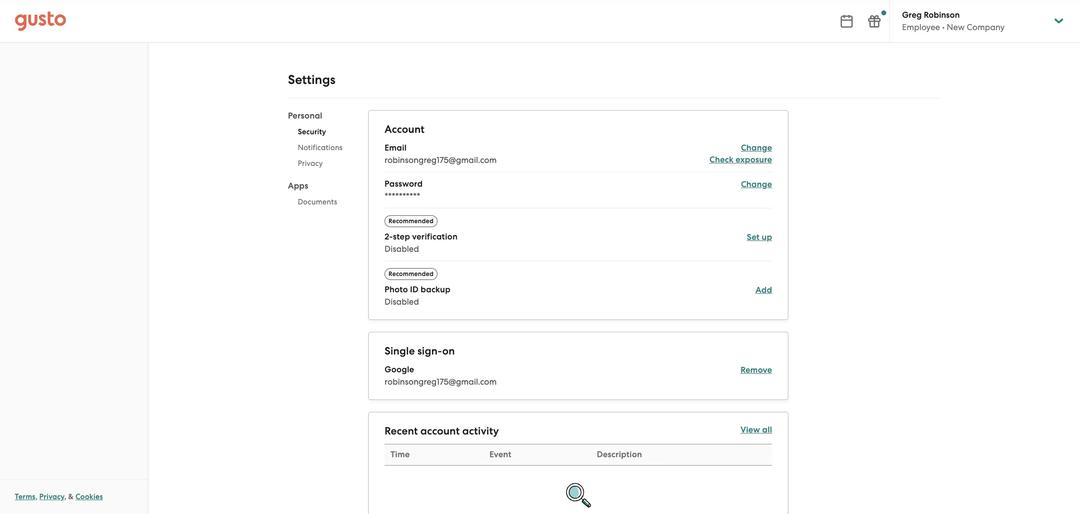 Task type: describe. For each thing, give the bounding box(es) containing it.
view all
[[741, 425, 773, 436]]

on
[[442, 345, 455, 358]]

check exposure link
[[710, 154, 773, 166]]

privacy inside the 'privacy' link
[[298, 159, 323, 168]]

change button inside "password" element
[[741, 179, 773, 191]]

1 , from the left
[[35, 493, 37, 502]]

change for change check exposure
[[741, 143, 773, 153]]

account
[[385, 123, 425, 136]]

robinsongreg175@gmail.com for email
[[385, 155, 497, 165]]

terms , privacy , & cookies
[[15, 493, 103, 502]]

add
[[756, 285, 773, 296]]

password element
[[385, 179, 773, 209]]

photo
[[385, 285, 408, 295]]

documents
[[298, 198, 337, 207]]

time
[[391, 450, 410, 460]]

2 , from the left
[[64, 493, 66, 502]]

**********
[[385, 191, 420, 201]]

recent
[[385, 425, 418, 438]]

email robinsongreg175@gmail.com
[[385, 143, 497, 165]]

2-step verification disabled
[[385, 232, 458, 254]]

remove
[[741, 365, 773, 376]]

email element
[[385, 142, 773, 173]]

email
[[385, 143, 407, 153]]

change button inside 'email' element
[[741, 142, 773, 154]]

home image
[[15, 11, 66, 31]]

all
[[763, 425, 773, 436]]

sign-
[[418, 345, 442, 358]]

security link
[[288, 124, 353, 140]]

new
[[947, 22, 965, 32]]

documents link
[[288, 194, 353, 210]]

change check exposure
[[710, 143, 773, 165]]

set up
[[747, 232, 773, 243]]

2-
[[385, 232, 393, 242]]

0 horizontal spatial privacy link
[[39, 493, 64, 502]]

description
[[597, 450, 642, 460]]

0 horizontal spatial privacy
[[39, 493, 64, 502]]

gusto navigation element
[[0, 43, 148, 82]]

view all link
[[741, 425, 773, 437]]

backup
[[421, 285, 451, 295]]

google
[[385, 365, 414, 375]]

•
[[943, 22, 945, 32]]

activity
[[463, 425, 499, 438]]

google element
[[385, 364, 773, 388]]

greg robinson employee • new company
[[903, 10, 1005, 32]]

single
[[385, 345, 415, 358]]

set up link
[[747, 232, 773, 243]]

terms
[[15, 493, 35, 502]]

step
[[393, 232, 410, 242]]

recommended for step
[[389, 218, 434, 225]]

recent account activity
[[385, 425, 499, 438]]

2-step verification element
[[385, 215, 773, 262]]

exposure
[[736, 155, 773, 165]]

account
[[421, 425, 460, 438]]

id
[[410, 285, 419, 295]]

check
[[710, 155, 734, 165]]

group containing personal
[[288, 110, 353, 213]]

terms link
[[15, 493, 35, 502]]



Task type: vqa. For each thing, say whether or not it's contained in the screenshot.
the rightmost months
no



Task type: locate. For each thing, give the bounding box(es) containing it.
1 robinsongreg175@gmail.com from the top
[[385, 155, 497, 165]]

change down exposure
[[741, 180, 773, 190]]

list containing email
[[385, 142, 773, 308]]

0 horizontal spatial ,
[[35, 493, 37, 502]]

0 vertical spatial disabled
[[385, 244, 419, 254]]

recommended inside '2-step verification' element
[[389, 218, 434, 225]]

privacy left &
[[39, 493, 64, 502]]

recommended inside 'photo id backup' element
[[389, 270, 434, 278]]

change inside change check exposure
[[741, 143, 773, 153]]

disabled down photo
[[385, 297, 419, 307]]

employee
[[903, 22, 941, 32]]

disabled for 2-
[[385, 244, 419, 254]]

notifications link
[[288, 140, 353, 156]]

robinsongreg175@gmail.com up password
[[385, 155, 497, 165]]

single sign-on
[[385, 345, 455, 358]]

1 horizontal spatial ,
[[64, 493, 66, 502]]

photo id backup disabled
[[385, 285, 451, 307]]

robinsongreg175@gmail.com down on
[[385, 377, 497, 387]]

disabled
[[385, 244, 419, 254], [385, 297, 419, 307]]

change up exposure
[[741, 143, 773, 153]]

2 change from the top
[[741, 180, 773, 190]]

settings
[[288, 72, 336, 88]]

recommended up step
[[389, 218, 434, 225]]

cookies button
[[76, 492, 103, 503]]

disabled for photo
[[385, 297, 419, 307]]

group
[[288, 110, 353, 213]]

1 change button from the top
[[741, 142, 773, 154]]

change button down exposure
[[741, 179, 773, 191]]

security
[[298, 128, 326, 137]]

recent account activity group
[[385, 425, 773, 515]]

change
[[741, 143, 773, 153], [741, 180, 773, 190]]

0 vertical spatial recommended
[[389, 218, 434, 225]]

personal
[[288, 111, 323, 121]]

privacy link
[[288, 156, 353, 172], [39, 493, 64, 502]]

1 horizontal spatial privacy link
[[288, 156, 353, 172]]

robinsongreg175@gmail.com inside google element
[[385, 377, 497, 387]]

disabled down step
[[385, 244, 419, 254]]

0 vertical spatial change button
[[741, 142, 773, 154]]

add button
[[756, 285, 773, 297]]

privacy link down notifications
[[288, 156, 353, 172]]

1 vertical spatial privacy
[[39, 493, 64, 502]]

password **********
[[385, 179, 423, 201]]

company
[[967, 22, 1005, 32]]

cookies
[[76, 493, 103, 502]]

privacy down notifications link
[[298, 159, 323, 168]]

change button up exposure
[[741, 142, 773, 154]]

change inside "password" element
[[741, 180, 773, 190]]

robinsongreg175@gmail.com
[[385, 155, 497, 165], [385, 377, 497, 387]]

1 vertical spatial robinsongreg175@gmail.com
[[385, 377, 497, 387]]

1 horizontal spatial privacy
[[298, 159, 323, 168]]

1 recommended from the top
[[389, 218, 434, 225]]

1 vertical spatial privacy link
[[39, 493, 64, 502]]

1 vertical spatial disabled
[[385, 297, 419, 307]]

disabled inside 2-step verification disabled
[[385, 244, 419, 254]]

0 vertical spatial privacy link
[[288, 156, 353, 172]]

2 disabled from the top
[[385, 297, 419, 307]]

,
[[35, 493, 37, 502], [64, 493, 66, 502]]

robinsongreg175@gmail.com inside 'email' element
[[385, 155, 497, 165]]

event
[[490, 450, 512, 460]]

1 disabled from the top
[[385, 244, 419, 254]]

robinsongreg175@gmail.com for google
[[385, 377, 497, 387]]

google robinsongreg175@gmail.com
[[385, 365, 497, 387]]

2 robinsongreg175@gmail.com from the top
[[385, 377, 497, 387]]

photo id backup element
[[385, 267, 773, 308]]

1 vertical spatial change
[[741, 180, 773, 190]]

recommended
[[389, 218, 434, 225], [389, 270, 434, 278]]

1 vertical spatial change button
[[741, 179, 773, 191]]

single sign-on group
[[385, 345, 773, 388]]

greg
[[903, 10, 922, 20]]

apps
[[288, 181, 308, 191]]

password
[[385, 179, 423, 189]]

set
[[747, 232, 760, 243]]

list
[[385, 142, 773, 308]]

account group
[[385, 123, 773, 308]]

notifications
[[298, 143, 343, 152]]

verification
[[412, 232, 458, 242]]

1 change from the top
[[741, 143, 773, 153]]

change button
[[741, 142, 773, 154], [741, 179, 773, 191]]

0 vertical spatial privacy
[[298, 159, 323, 168]]

remove button
[[741, 365, 773, 377]]

recommended for id
[[389, 270, 434, 278]]

0 vertical spatial change
[[741, 143, 773, 153]]

2 change button from the top
[[741, 179, 773, 191]]

1 vertical spatial recommended
[[389, 270, 434, 278]]

up
[[762, 232, 773, 243]]

recommended up 'id'
[[389, 270, 434, 278]]

privacy
[[298, 159, 323, 168], [39, 493, 64, 502]]

&
[[68, 493, 74, 502]]

robinson
[[924, 10, 960, 20]]

0 vertical spatial robinsongreg175@gmail.com
[[385, 155, 497, 165]]

change for change
[[741, 180, 773, 190]]

view
[[741, 425, 761, 436]]

disabled inside photo id backup disabled
[[385, 297, 419, 307]]

privacy link left &
[[39, 493, 64, 502]]

2 recommended from the top
[[389, 270, 434, 278]]



